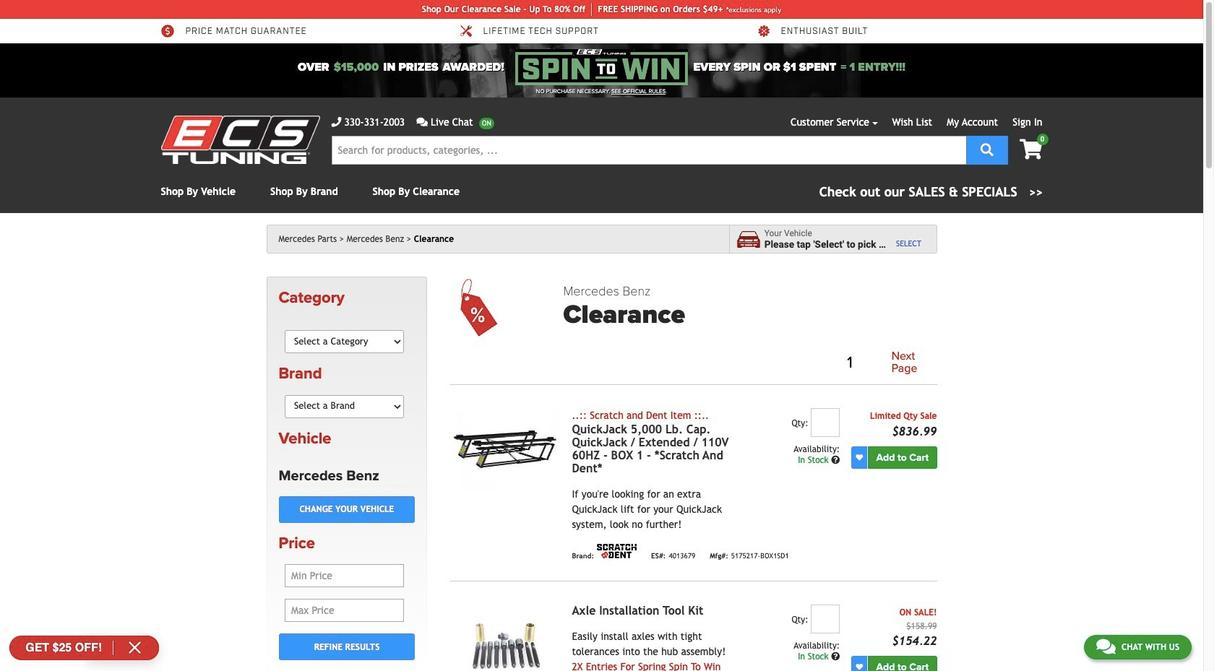 Task type: describe. For each thing, give the bounding box(es) containing it.
comments image
[[417, 117, 428, 127]]

ecs tuning image
[[161, 116, 320, 164]]

comments image
[[1097, 638, 1116, 656]]

2 add to wish list image from the top
[[856, 664, 863, 671]]

Max Price number field
[[285, 600, 404, 623]]

Min Price number field
[[285, 565, 404, 588]]

scratch & dent - corporate logo image
[[597, 544, 637, 559]]

1 question circle image from the top
[[832, 456, 840, 465]]

paginated product list navigation navigation
[[564, 348, 937, 379]]



Task type: vqa. For each thing, say whether or not it's contained in the screenshot.
The "Shopping Cart" icon
yes



Task type: locate. For each thing, give the bounding box(es) containing it.
ecs tuning 'spin to win' contest logo image
[[516, 49, 688, 85]]

2 question circle image from the top
[[832, 653, 840, 661]]

1 vertical spatial question circle image
[[832, 653, 840, 661]]

es#4013679 - 5175217-box1sd1 - quickjack 5,000 lb. cap. quickjack / extended / 110v 60hz - box 1 - *scratch and dent* - if you're looking for an extra quickjack lift for your quickjack system, look no further! - scratch & dent - audi bmw volkswagen mercedes benz mini porsche image
[[451, 408, 561, 491]]

Search text field
[[332, 136, 966, 165]]

1 add to wish list image from the top
[[856, 454, 863, 462]]

0 vertical spatial add to wish list image
[[856, 454, 863, 462]]

question circle image
[[832, 456, 840, 465], [832, 653, 840, 661]]

0 vertical spatial question circle image
[[832, 456, 840, 465]]

None number field
[[811, 408, 840, 437], [811, 605, 840, 634], [811, 408, 840, 437], [811, 605, 840, 634]]

shopping cart image
[[1020, 140, 1043, 160]]

phone image
[[332, 117, 342, 127]]

es#3521794 - 010012sch01a - axle installation tool kit - easily install axles with tight tolerances into the hub assembly! - schwaben - audi bmw volkswagen mercedes benz mini porsche image
[[451, 605, 561, 672]]

1 vertical spatial add to wish list image
[[856, 664, 863, 671]]

search image
[[981, 143, 994, 156]]

add to wish list image
[[856, 454, 863, 462], [856, 664, 863, 671]]



